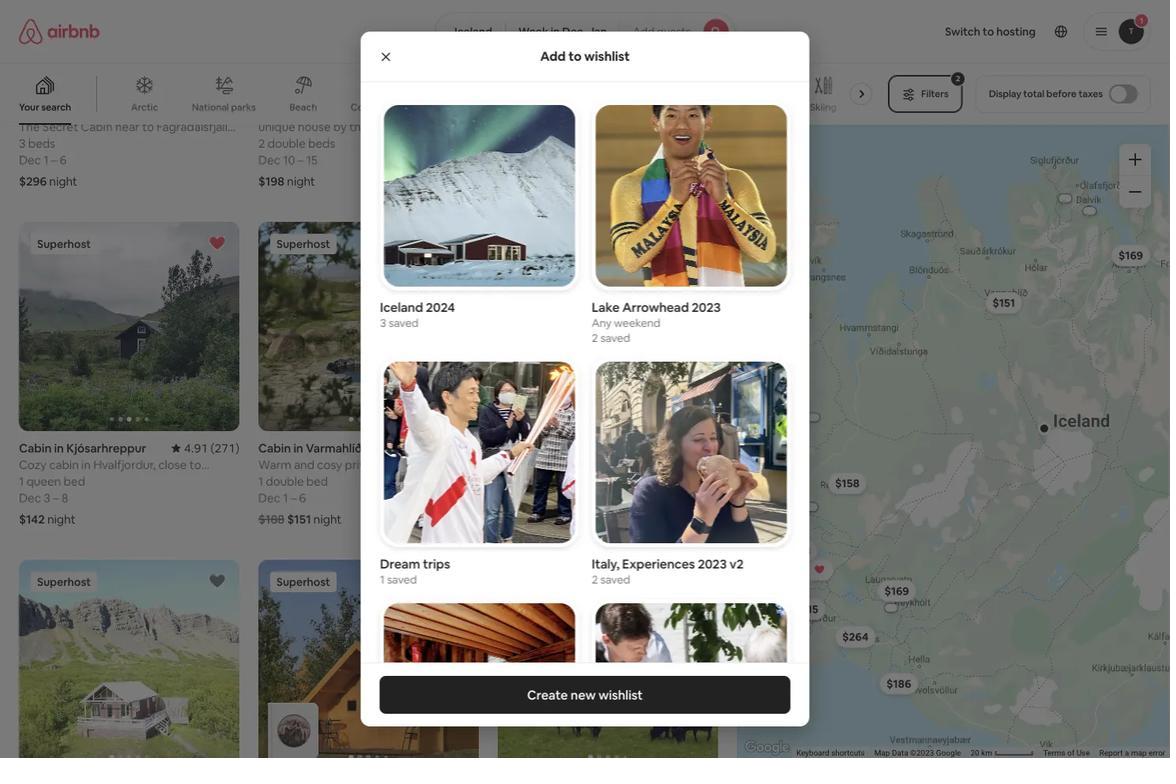 Task type: describe. For each thing, give the bounding box(es) containing it.
$296 inside 3 beds dec 1 – 6 $296 night
[[19, 174, 47, 189]]

3 inside 1 queen bed dec 3 – 8 $142 night
[[44, 490, 50, 506]]

$169 for $169 button to the right
[[1119, 249, 1143, 263]]

þykkvabær
[[547, 441, 609, 456]]

map data ©2023 google
[[874, 749, 961, 758]]

4.99 for 4.99 (639)
[[663, 102, 687, 118]]

rooms
[[600, 101, 630, 113]]

cottage
[[498, 102, 545, 118]]

add to wishlist: cabin in borgarnes image
[[208, 572, 227, 591]]

$296 inside button
[[771, 618, 797, 633]]

wishlist for iceland 2024, 3 saved group
[[380, 101, 579, 330]]

20 inside 4 beds dec 15 – 20 $264 night
[[545, 152, 559, 168]]

1 double bed dec 1 – 6 $188 $151 night
[[258, 474, 342, 527]]

wishlist for dream trips, 1 saved group
[[380, 358, 579, 587]]

before
[[1047, 88, 1077, 100]]

10 for jan
[[520, 490, 532, 506]]

skiing
[[810, 101, 837, 113]]

italy, experiences 2023 v2 2 saved
[[591, 556, 743, 587]]

south
[[593, 457, 625, 473]]

$142
[[19, 512, 45, 527]]

$264 inside $264 'button'
[[842, 630, 869, 644]]

google
[[936, 749, 961, 758]]

©2023
[[910, 749, 934, 758]]

4.95 out of 5 average rating,  344 reviews image
[[172, 102, 239, 118]]

week in dec, jan
[[519, 24, 607, 39]]

week
[[519, 24, 548, 39]]

$148 $715
[[777, 545, 819, 617]]

20 km
[[971, 749, 994, 758]]

remove from wishlist: cabin in kjósarhreppur image
[[208, 234, 227, 253]]

to
[[568, 48, 582, 64]]

$186 button
[[880, 673, 919, 695]]

amazing views
[[501, 101, 567, 113]]

countryside
[[351, 101, 406, 113]]

(41)
[[697, 441, 718, 456]]

v2
[[729, 556, 743, 572]]

queen inside 1 queen bed dec 3 – 8 $142 night
[[26, 474, 61, 489]]

report a map error link
[[1100, 749, 1166, 758]]

– inside dome in þykkvabær dome serenity in south iceland 1 queen bed jan 10 – 15 $186 night
[[535, 490, 540, 506]]

google map
showing 20 stays. including 2 saved stays. region
[[737, 125, 1170, 759]]

4.91
[[184, 441, 208, 456]]

hvalfjörður
[[307, 102, 369, 118]]

create new wishlist
[[527, 687, 643, 703]]

add for add guests
[[633, 24, 655, 39]]

(362)
[[450, 102, 479, 118]]

new
[[571, 687, 596, 703]]

beds for 3 beds
[[28, 136, 55, 151]]

$188
[[258, 512, 285, 527]]

the
[[349, 119, 368, 134]]

total
[[1024, 88, 1045, 100]]

4.96 (203)
[[424, 441, 479, 456]]

$296 button
[[764, 614, 804, 636]]

lake for lake
[[744, 101, 764, 113]]

beach
[[290, 101, 317, 113]]

4.99 out of 5 average rating,  362 reviews image
[[411, 102, 479, 118]]

15 for hvalfjörður
[[306, 152, 318, 168]]

cabins
[[438, 101, 469, 113]]

zoom out image
[[1129, 186, 1142, 198]]

$179 button
[[760, 475, 799, 497]]

add to wishlist dialog
[[361, 32, 810, 759]]

night inside dome in þykkvabær dome serenity in south iceland 1 queen bed jan 10 – 15 $186 night
[[527, 512, 555, 527]]

bed for dec 1 – 6
[[306, 474, 328, 489]]

kjósarhreppur
[[66, 441, 146, 456]]

in for hvalfjörður
[[295, 102, 304, 118]]

night inside home in hvalfjörður unique house by the sea 2 double beds dec 10 – 15 $198 night
[[287, 174, 315, 189]]

1 inside 3 beds dec 1 – 6 $296 night
[[44, 152, 49, 168]]

3 inside 3 beds dec 1 – 6 $296 night
[[19, 136, 26, 151]]

group containing national parks
[[0, 63, 879, 125]]

terms of use
[[1043, 749, 1090, 758]]

in for kjósarhreppur
[[54, 441, 64, 456]]

jan inside dome in þykkvabær dome serenity in south iceland 1 queen bed jan 10 – 15 $186 night
[[498, 490, 517, 506]]

in for varmahlíð
[[294, 441, 303, 456]]

farms
[[671, 101, 698, 113]]

15 inside 4 beds dec 15 – 20 $264 night
[[523, 152, 534, 168]]

terms
[[1043, 749, 1066, 758]]

iceland inside dome in þykkvabær dome serenity in south iceland 1 queen bed jan 10 – 15 $186 night
[[628, 457, 667, 473]]

double inside home in hvalfjörður unique house by the sea 2 double beds dec 10 – 15 $198 night
[[268, 136, 306, 151]]

guests
[[657, 24, 691, 39]]

beds inside home in hvalfjörður unique house by the sea 2 double beds dec 10 – 15 $198 night
[[308, 136, 335, 151]]

wishlist for create new wishlist
[[599, 687, 643, 703]]

$198 inside button
[[786, 544, 811, 558]]

arctic
[[131, 101, 158, 113]]

2024
[[426, 299, 455, 315]]

10 for dec
[[283, 152, 295, 168]]

in for þykkvabær
[[534, 441, 544, 456]]

wishlist for italy, experiences 2023 v2, 2 saved group
[[591, 358, 791, 587]]

night inside 3 beds dec 1 – 6 $296 night
[[49, 174, 77, 189]]

wishlist for lake arrowhead 2023, dates for any weekend, 2 saved group
[[591, 101, 791, 345]]

italy,
[[591, 556, 619, 572]]

by
[[333, 119, 347, 134]]

$179
[[767, 479, 792, 493]]

km
[[982, 749, 992, 758]]

$715 button
[[788, 598, 826, 621]]

2 inside home in hvalfjörður unique house by the sea 2 double beds dec 10 – 15 $198 night
[[258, 136, 265, 151]]

saved inside iceland 2024 3 saved
[[388, 316, 418, 330]]

profile element
[[754, 0, 1151, 63]]

weekend
[[614, 316, 660, 330]]

trips
[[422, 556, 450, 572]]

2 dome from the top
[[498, 457, 531, 473]]

google image
[[741, 738, 793, 759]]

add to wishlist
[[540, 48, 630, 64]]

dream
[[380, 556, 420, 572]]

report
[[1100, 749, 1123, 758]]

display total before taxes
[[989, 88, 1103, 100]]

$151 button
[[986, 292, 1022, 314]]

in for dec,
[[551, 24, 560, 39]]

display
[[989, 88, 1022, 100]]

$158 button
[[828, 473, 867, 495]]

dream trips 1 saved
[[380, 556, 450, 587]]

dec inside 1 double bed dec 1 – 6 $188 $151 night
[[258, 490, 280, 506]]

your
[[19, 101, 39, 113]]

$186 inside dome in þykkvabær dome serenity in south iceland 1 queen bed jan 10 – 15 $186 night
[[498, 512, 524, 527]]

2 down profile "element"
[[956, 73, 961, 84]]

beds for 4 beds
[[507, 136, 534, 151]]

(639)
[[690, 102, 718, 118]]

home
[[258, 102, 292, 118]]

home in hvalfjörður unique house by the sea 2 double beds dec 10 – 15 $198 night
[[258, 102, 389, 189]]

double inside 1 double bed dec 1 – 6 $188 $151 night
[[266, 474, 304, 489]]

week in dec, jan button
[[505, 13, 621, 51]]

night inside 1 queen bed dec 3 – 8 $142 night
[[47, 512, 76, 527]]

$264 inside 4 beds dec 15 – 20 $264 night
[[498, 174, 526, 189]]

$151 inside 1 double bed dec 1 – 6 $188 $151 night
[[287, 512, 311, 527]]

4.99 (639)
[[663, 102, 718, 118]]

views
[[542, 101, 567, 113]]

search
[[41, 101, 71, 113]]

$198 button
[[779, 540, 818, 562]]

4.95 out of 5 average rating,  41 reviews image
[[657, 441, 718, 456]]

$198 inside home in hvalfjörður unique house by the sea 2 double beds dec 10 – 15 $198 night
[[258, 174, 285, 189]]

wishlist for add to wishlist
[[584, 48, 630, 64]]

serenity
[[534, 457, 579, 473]]

1 vertical spatial $169 button
[[878, 580, 916, 602]]



Task type: locate. For each thing, give the bounding box(es) containing it.
of
[[1068, 749, 1075, 758]]

6 down "cabin in hafnarfjörður"
[[60, 152, 67, 168]]

in right your
[[54, 102, 64, 118]]

1 vertical spatial dome
[[498, 457, 531, 473]]

dome in þykkvabær dome serenity in south iceland 1 queen bed jan 10 – 15 $186 night
[[498, 441, 667, 527]]

2023 for arrowhead
[[691, 299, 721, 315]]

jan inside button
[[588, 24, 607, 39]]

0 horizontal spatial 4.95
[[184, 102, 208, 118]]

0 horizontal spatial lake
[[591, 299, 619, 315]]

1 horizontal spatial $169 button
[[1112, 245, 1151, 267]]

10 inside home in hvalfjörður unique house by the sea 2 double beds dec 10 – 15 $198 night
[[283, 152, 295, 168]]

cabin for cabin in varmahlíð
[[258, 441, 291, 456]]

cabin in varmahlíð
[[258, 441, 362, 456]]

1 horizontal spatial 3
[[44, 490, 50, 506]]

dec down unique
[[258, 152, 280, 168]]

bed down serenity
[[542, 474, 564, 489]]

shortcuts
[[831, 749, 865, 758]]

sea
[[370, 119, 389, 134]]

jan
[[588, 24, 607, 39], [498, 490, 517, 506]]

4.96 out of 5 average rating,  203 reviews image
[[411, 441, 479, 456]]

iceland left week
[[455, 24, 492, 39]]

1 4.99 from the left
[[424, 102, 447, 118]]

create
[[527, 687, 568, 703]]

$158
[[835, 477, 860, 491]]

$148 button
[[769, 541, 808, 563]]

2023 inside "lake arrowhead 2023 any weekend 2 saved"
[[691, 299, 721, 315]]

lake up the any
[[591, 299, 619, 315]]

15 down serenity
[[543, 490, 554, 506]]

8
[[61, 490, 68, 506]]

2023 for experiences
[[697, 556, 727, 572]]

– down house
[[298, 152, 304, 168]]

in for ölfus
[[547, 102, 557, 118]]

national parks
[[192, 101, 256, 113]]

$296 down your
[[19, 174, 47, 189]]

in for hafnarfjörður
[[54, 102, 64, 118]]

house
[[298, 119, 331, 134]]

night down 8
[[47, 512, 76, 527]]

keyboard shortcuts button
[[796, 748, 865, 759]]

dec down your
[[19, 152, 41, 168]]

1 vertical spatial $169
[[885, 584, 909, 598]]

$198 up '$715' button
[[786, 544, 811, 558]]

0 vertical spatial $296
[[19, 174, 47, 189]]

– inside 3 beds dec 1 – 6 $296 night
[[51, 152, 57, 168]]

dec
[[19, 152, 41, 168], [258, 152, 280, 168], [498, 152, 520, 168], [19, 490, 41, 506], [258, 490, 280, 506]]

1 horizontal spatial 4.99
[[663, 102, 687, 118]]

3 beds from the left
[[507, 136, 534, 151]]

15 inside dome in þykkvabær dome serenity in south iceland 1 queen bed jan 10 – 15 $186 night
[[543, 490, 554, 506]]

3 inside iceland 2024 3 saved
[[380, 316, 386, 330]]

$198
[[258, 174, 285, 189], [786, 544, 811, 558]]

$264 button
[[835, 626, 876, 648]]

– inside 1 queen bed dec 3 – 8 $142 night
[[53, 490, 59, 506]]

1 vertical spatial add
[[540, 48, 566, 64]]

1 vertical spatial 20
[[971, 749, 980, 758]]

iceland left 2024 on the left
[[380, 299, 423, 315]]

0 vertical spatial 2023
[[691, 299, 721, 315]]

15 down house
[[306, 152, 318, 168]]

dec down the 4
[[498, 152, 520, 168]]

a
[[1125, 749, 1129, 758]]

wishlist right new
[[599, 687, 643, 703]]

keyboard
[[796, 749, 830, 758]]

1 vertical spatial 10
[[520, 490, 532, 506]]

bed inside dome in þykkvabær dome serenity in south iceland 1 queen bed jan 10 – 15 $186 night
[[542, 474, 564, 489]]

0 horizontal spatial $169 button
[[878, 580, 916, 602]]

hafnarfjörður
[[66, 102, 143, 118]]

2023 right arrowhead
[[691, 299, 721, 315]]

1 vertical spatial lake
[[591, 299, 619, 315]]

4.95 (41)
[[670, 441, 718, 456]]

0 vertical spatial 6
[[60, 152, 67, 168]]

2 down the any
[[591, 331, 598, 345]]

in down þykkvabær
[[581, 457, 591, 473]]

1 inside dream trips 1 saved
[[380, 573, 384, 587]]

$186
[[498, 512, 524, 527], [887, 677, 911, 691]]

add inside 'dialog'
[[540, 48, 566, 64]]

queen inside dome in þykkvabær dome serenity in south iceland 1 queen bed jan 10 – 15 $186 night
[[505, 474, 540, 489]]

0 horizontal spatial 10
[[283, 152, 295, 168]]

$264 right $296 button
[[842, 630, 869, 644]]

iceland for iceland 2024 3 saved
[[380, 299, 423, 315]]

0 vertical spatial jan
[[588, 24, 607, 39]]

cabin right (271)
[[258, 441, 291, 456]]

0 vertical spatial 3
[[19, 136, 26, 151]]

0 horizontal spatial 6
[[60, 152, 67, 168]]

0 horizontal spatial queen
[[26, 474, 61, 489]]

2 inside the italy, experiences 2023 v2 2 saved
[[591, 573, 598, 587]]

(271)
[[211, 441, 239, 456]]

0 vertical spatial 10
[[283, 152, 295, 168]]

night inside 1 double bed dec 1 – 6 $188 $151 night
[[314, 512, 342, 527]]

0 vertical spatial 20
[[545, 152, 559, 168]]

1 vertical spatial $151
[[287, 512, 311, 527]]

double down unique
[[268, 136, 306, 151]]

1 horizontal spatial $186
[[887, 677, 911, 691]]

4 beds dec 15 – 20 $264 night
[[498, 136, 559, 189]]

– left 8
[[53, 490, 59, 506]]

10 inside dome in þykkvabær dome serenity in south iceland 1 queen bed jan 10 – 15 $186 night
[[520, 490, 532, 506]]

– down "cabin in varmahlíð"
[[291, 490, 297, 506]]

1 horizontal spatial $198
[[786, 544, 811, 558]]

$715
[[795, 602, 819, 617]]

1 horizontal spatial 15
[[523, 152, 534, 168]]

in up house
[[295, 102, 304, 118]]

zoom in image
[[1129, 153, 1142, 166]]

1 vertical spatial jan
[[498, 490, 517, 506]]

1 inside 1 queen bed dec 3 – 8 $142 night
[[19, 474, 24, 489]]

1 horizontal spatial $169
[[1119, 249, 1143, 263]]

6
[[60, 152, 67, 168], [299, 490, 306, 506]]

queen down serenity
[[505, 474, 540, 489]]

1 horizontal spatial lake
[[744, 101, 764, 113]]

iceland right south
[[628, 457, 667, 473]]

$198 down unique
[[258, 174, 285, 189]]

3
[[19, 136, 26, 151], [380, 316, 386, 330], [44, 490, 50, 506]]

none search field containing iceland
[[435, 13, 735, 51]]

4.95 (344)
[[184, 102, 239, 118]]

(344)
[[211, 102, 239, 118]]

0 vertical spatial $198
[[258, 174, 285, 189]]

2 vertical spatial iceland
[[628, 457, 667, 473]]

1 dome from the top
[[498, 441, 532, 456]]

4.99 left (362) at top
[[424, 102, 447, 118]]

cabin
[[19, 102, 52, 118], [19, 441, 52, 456], [258, 441, 291, 456]]

1 vertical spatial 4.95
[[670, 441, 694, 456]]

0 vertical spatial $169
[[1119, 249, 1143, 263]]

2023 inside the italy, experiences 2023 v2 2 saved
[[697, 556, 727, 572]]

1 horizontal spatial $151
[[993, 296, 1015, 310]]

beds inside 3 beds dec 1 – 6 $296 night
[[28, 136, 55, 151]]

in left varmahlíð
[[294, 441, 303, 456]]

0 horizontal spatial $151
[[287, 512, 311, 527]]

group
[[0, 63, 879, 125], [0, 222, 239, 432], [258, 222, 479, 432], [498, 222, 718, 432], [19, 560, 239, 759], [258, 560, 479, 759], [498, 560, 718, 759]]

lake inside "lake arrowhead 2023 any weekend 2 saved"
[[591, 299, 619, 315]]

0 horizontal spatial beds
[[28, 136, 55, 151]]

2 queen from the left
[[505, 474, 540, 489]]

lake for lake arrowhead 2023 any weekend 2 saved
[[591, 299, 619, 315]]

0 vertical spatial $186
[[498, 512, 524, 527]]

4.99 out of 5 average rating,  639 reviews image
[[650, 102, 718, 118]]

0 horizontal spatial iceland
[[380, 299, 423, 315]]

dec inside home in hvalfjörður unique house by the sea 2 double beds dec 10 – 15 $198 night
[[258, 152, 280, 168]]

4.99 for 4.99 (362)
[[424, 102, 447, 118]]

night inside 4 beds dec 15 – 20 $264 night
[[528, 174, 557, 189]]

20 down "cottage in ölfus"
[[545, 152, 559, 168]]

$169
[[1119, 249, 1143, 263], [885, 584, 909, 598]]

0 vertical spatial 4.95
[[184, 102, 208, 118]]

double up $188
[[266, 474, 304, 489]]

– down search
[[51, 152, 57, 168]]

dec,
[[562, 24, 586, 39]]

1 horizontal spatial jan
[[588, 24, 607, 39]]

$169 for $169 button to the bottom
[[885, 584, 909, 598]]

$151 inside button
[[993, 296, 1015, 310]]

create new wishlist button
[[380, 676, 791, 714]]

0 vertical spatial add
[[633, 24, 655, 39]]

1 vertical spatial $264
[[842, 630, 869, 644]]

beds down your search
[[28, 136, 55, 151]]

1 vertical spatial double
[[266, 474, 304, 489]]

$296 down $715
[[771, 618, 797, 633]]

report a map error
[[1100, 749, 1166, 758]]

0 vertical spatial iceland
[[455, 24, 492, 39]]

6 inside 3 beds dec 1 – 6 $296 night
[[60, 152, 67, 168]]

2 beds from the left
[[308, 136, 335, 151]]

0 horizontal spatial $186
[[498, 512, 524, 527]]

4.99 (362)
[[424, 102, 479, 118]]

2
[[956, 73, 961, 84], [258, 136, 265, 151], [591, 331, 598, 345], [591, 573, 598, 587]]

0 horizontal spatial $169
[[885, 584, 909, 598]]

2 horizontal spatial 15
[[543, 490, 554, 506]]

bed for dec 3 – 8
[[64, 474, 85, 489]]

wishlist right to
[[584, 48, 630, 64]]

0 horizontal spatial 3
[[19, 136, 26, 151]]

use
[[1077, 749, 1090, 758]]

$186 inside button
[[887, 677, 911, 691]]

4.91 (271)
[[184, 441, 239, 456]]

4.99 left (639)
[[663, 102, 687, 118]]

20 km button
[[966, 748, 1039, 759]]

1 horizontal spatial beds
[[308, 136, 335, 151]]

cabin for cabin in kjósarhreppur
[[19, 441, 52, 456]]

wishlist inside button
[[599, 687, 643, 703]]

night down house
[[287, 174, 315, 189]]

in
[[551, 24, 560, 39], [54, 102, 64, 118], [295, 102, 304, 118], [547, 102, 557, 118], [54, 441, 64, 456], [294, 441, 303, 456], [534, 441, 544, 456], [581, 457, 591, 473]]

4.95 left (344)
[[184, 102, 208, 118]]

3 beds dec 1 – 6 $296 night
[[19, 136, 77, 189]]

0 horizontal spatial add
[[540, 48, 566, 64]]

cabin in kjósarhreppur
[[19, 441, 146, 456]]

in inside home in hvalfjörður unique house by the sea 2 double beds dec 10 – 15 $198 night
[[295, 102, 304, 118]]

in inside button
[[551, 24, 560, 39]]

6 down "cabin in varmahlíð"
[[299, 490, 306, 506]]

1 vertical spatial 6
[[299, 490, 306, 506]]

1 beds from the left
[[28, 136, 55, 151]]

dec inside 3 beds dec 1 – 6 $296 night
[[19, 152, 41, 168]]

1 horizontal spatial 10
[[520, 490, 532, 506]]

15 for þykkvabær
[[543, 490, 554, 506]]

night right $188
[[314, 512, 342, 527]]

beds right the 4
[[507, 136, 534, 151]]

2 down italy,
[[591, 573, 598, 587]]

0 horizontal spatial 20
[[545, 152, 559, 168]]

cabin up 1 queen bed dec 3 – 8 $142 night
[[19, 441, 52, 456]]

1 horizontal spatial iceland
[[455, 24, 492, 39]]

1
[[44, 152, 49, 168], [19, 474, 24, 489], [258, 474, 263, 489], [498, 474, 503, 489], [283, 490, 288, 506], [380, 573, 384, 587]]

0 horizontal spatial $264
[[498, 174, 526, 189]]

0 horizontal spatial 15
[[306, 152, 318, 168]]

1 vertical spatial $186
[[887, 677, 911, 691]]

$264 down the 4
[[498, 174, 526, 189]]

add guests button
[[620, 13, 735, 51]]

experiences
[[622, 556, 695, 572]]

0 vertical spatial dome
[[498, 441, 532, 456]]

– down "cottage in ölfus"
[[537, 152, 542, 168]]

1 horizontal spatial $264
[[842, 630, 869, 644]]

iceland button
[[435, 13, 506, 51]]

dec up $188
[[258, 490, 280, 506]]

saved inside "lake arrowhead 2023 any weekend 2 saved"
[[600, 331, 630, 345]]

bed inside 1 queen bed dec 3 – 8 $142 night
[[64, 474, 85, 489]]

1 vertical spatial $296
[[771, 618, 797, 633]]

taxes
[[1079, 88, 1103, 100]]

4
[[498, 136, 505, 151]]

beds inside 4 beds dec 15 – 20 $264 night
[[507, 136, 534, 151]]

0 horizontal spatial 4.99
[[424, 102, 447, 118]]

saved inside dream trips 1 saved
[[387, 573, 417, 587]]

dec up $142
[[19, 490, 41, 506]]

dec inside 1 queen bed dec 3 – 8 $142 night
[[19, 490, 41, 506]]

3 bed from the left
[[542, 474, 564, 489]]

queen
[[26, 474, 61, 489], [505, 474, 540, 489]]

1 inside dome in þykkvabær dome serenity in south iceland 1 queen bed jan 10 – 15 $186 night
[[498, 474, 503, 489]]

dome left serenity
[[498, 457, 531, 473]]

queen up $142
[[26, 474, 61, 489]]

20 inside 20 km 'button'
[[971, 749, 980, 758]]

2 inside "lake arrowhead 2023 any weekend 2 saved"
[[591, 331, 598, 345]]

15 inside home in hvalfjörður unique house by the sea 2 double beds dec 10 – 15 $198 night
[[306, 152, 318, 168]]

iceland for iceland
[[455, 24, 492, 39]]

bed down "cabin in varmahlíð"
[[306, 474, 328, 489]]

0 horizontal spatial $296
[[19, 174, 47, 189]]

bed
[[64, 474, 85, 489], [306, 474, 328, 489], [542, 474, 564, 489]]

1 vertical spatial 3
[[380, 316, 386, 330]]

add left the guests
[[633, 24, 655, 39]]

0 horizontal spatial bed
[[64, 474, 85, 489]]

night down "cabin in hafnarfjörður"
[[49, 174, 77, 189]]

1 bed from the left
[[64, 474, 85, 489]]

bed inside 1 double bed dec 1 – 6 $188 $151 night
[[306, 474, 328, 489]]

1 horizontal spatial 4.95
[[670, 441, 694, 456]]

map
[[874, 749, 890, 758]]

1 horizontal spatial 20
[[971, 749, 980, 758]]

lake right (639)
[[744, 101, 764, 113]]

6 inside 1 double bed dec 1 – 6 $188 $151 night
[[299, 490, 306, 506]]

display total before taxes button
[[976, 75, 1151, 113]]

bed up 8
[[64, 474, 85, 489]]

national
[[192, 101, 229, 113]]

in left kjósarhreppur
[[54, 441, 64, 456]]

add to wishlist: dome in þykkvabær image
[[687, 234, 706, 253]]

1 queen from the left
[[26, 474, 61, 489]]

$151
[[993, 296, 1015, 310], [287, 512, 311, 527]]

2 horizontal spatial iceland
[[628, 457, 667, 473]]

0 vertical spatial double
[[268, 136, 306, 151]]

0 horizontal spatial jan
[[498, 490, 517, 506]]

1 vertical spatial 2023
[[697, 556, 727, 572]]

1 horizontal spatial bed
[[306, 474, 328, 489]]

2 horizontal spatial beds
[[507, 136, 534, 151]]

night down "cottage in ölfus"
[[528, 174, 557, 189]]

data
[[892, 749, 908, 758]]

beds
[[28, 136, 55, 151], [308, 136, 335, 151], [507, 136, 534, 151]]

add guests
[[633, 24, 691, 39]]

– inside 4 beds dec 15 – 20 $264 night
[[537, 152, 542, 168]]

– inside home in hvalfjörður unique house by the sea 2 double beds dec 10 – 15 $198 night
[[298, 152, 304, 168]]

2 4.99 from the left
[[663, 102, 687, 118]]

– down serenity
[[535, 490, 540, 506]]

2 bed from the left
[[306, 474, 328, 489]]

0 vertical spatial $151
[[993, 296, 1015, 310]]

1 horizontal spatial queen
[[505, 474, 540, 489]]

– inside 1 double bed dec 1 – 6 $188 $151 night
[[291, 490, 297, 506]]

15
[[306, 152, 318, 168], [523, 152, 534, 168], [543, 490, 554, 506]]

1 vertical spatial wishlist
[[599, 687, 643, 703]]

$296
[[19, 174, 47, 189], [771, 618, 797, 633]]

4.95 left (41)
[[670, 441, 694, 456]]

your search
[[19, 101, 71, 113]]

dec inside 4 beds dec 15 – 20 $264 night
[[498, 152, 520, 168]]

0 vertical spatial $169 button
[[1112, 245, 1151, 267]]

beds down house
[[308, 136, 335, 151]]

night down serenity
[[527, 512, 555, 527]]

1 queen bed dec 3 – 8 $142 night
[[19, 474, 85, 527]]

2023
[[691, 299, 721, 315], [697, 556, 727, 572]]

add for add to wishlist
[[540, 48, 566, 64]]

4.91 out of 5 average rating,  271 reviews image
[[172, 441, 239, 456]]

0 vertical spatial lake
[[744, 101, 764, 113]]

None search field
[[435, 13, 735, 51]]

0 vertical spatial wishlist
[[584, 48, 630, 64]]

1 horizontal spatial 6
[[299, 490, 306, 506]]

cabin up 3 beds dec 1 – 6 $296 night
[[19, 102, 52, 118]]

4.96
[[424, 441, 447, 456]]

add to wishlist: cabin in varmahlíð image
[[447, 234, 466, 253]]

in left dec,
[[551, 24, 560, 39]]

cabin for cabin in hafnarfjörður
[[19, 102, 52, 118]]

2023 left 'v2' on the right of the page
[[697, 556, 727, 572]]

iceland inside iceland 2024 3 saved
[[380, 299, 423, 315]]

1 vertical spatial $198
[[786, 544, 811, 558]]

4.95 for 4.95 (41)
[[670, 441, 694, 456]]

saved inside the italy, experiences 2023 v2 2 saved
[[600, 573, 630, 587]]

0 vertical spatial $264
[[498, 174, 526, 189]]

double
[[268, 136, 306, 151], [266, 474, 304, 489]]

iceland inside iceland button
[[455, 24, 492, 39]]

1 vertical spatial iceland
[[380, 299, 423, 315]]

arrowhead
[[622, 299, 689, 315]]

wishlist
[[584, 48, 630, 64], [599, 687, 643, 703]]

4.95
[[184, 102, 208, 118], [670, 441, 694, 456]]

keyboard shortcuts
[[796, 749, 865, 758]]

$148
[[777, 545, 801, 559]]

2 vertical spatial 3
[[44, 490, 50, 506]]

4.95 for 4.95 (344)
[[184, 102, 208, 118]]

1 horizontal spatial add
[[633, 24, 655, 39]]

0 horizontal spatial $198
[[258, 174, 285, 189]]

2 horizontal spatial 3
[[380, 316, 386, 330]]

dome right (203)
[[498, 441, 532, 456]]

2 down unique
[[258, 136, 265, 151]]

add inside button
[[633, 24, 655, 39]]

iceland 2024 3 saved
[[380, 299, 455, 330]]

in up serenity
[[534, 441, 544, 456]]

2 horizontal spatial bed
[[542, 474, 564, 489]]

20 left km
[[971, 749, 980, 758]]

add left to
[[540, 48, 566, 64]]

1 horizontal spatial $296
[[771, 618, 797, 633]]

15 down cottage
[[523, 152, 534, 168]]

in left ölfus
[[547, 102, 557, 118]]



Task type: vqa. For each thing, say whether or not it's contained in the screenshot.
"night" in the 3 beds Dec 1 – 6 $296 night
yes



